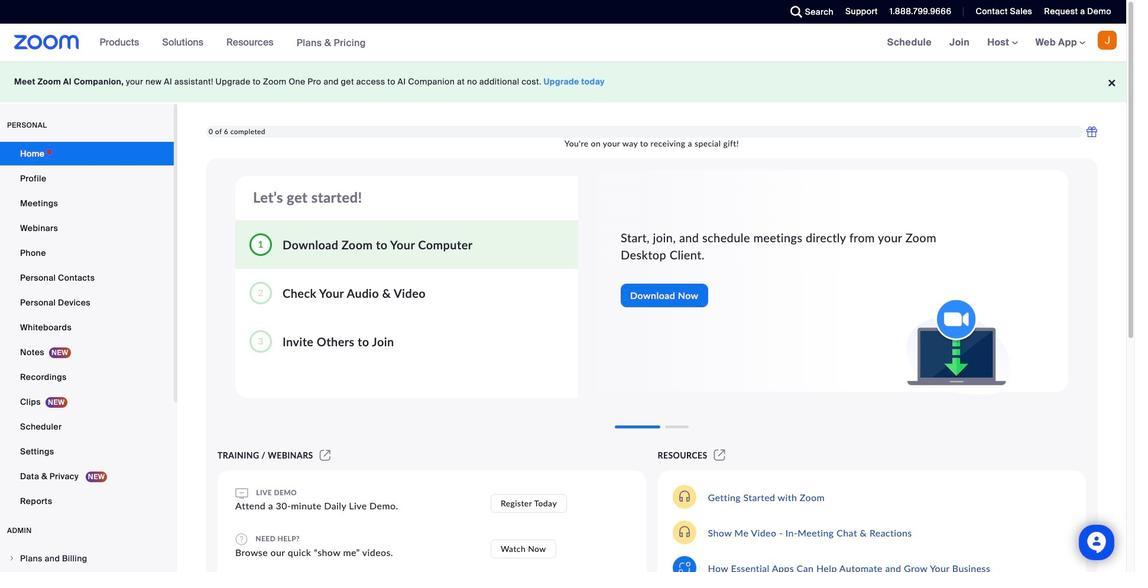 Task type: vqa. For each thing, say whether or not it's contained in the screenshot.
THUMBNAIL OF FUN FACT
no



Task type: describe. For each thing, give the bounding box(es) containing it.
1 window new image from the left
[[318, 450, 332, 461]]

2 window new image from the left
[[712, 450, 727, 461]]

profile picture image
[[1098, 31, 1117, 50]]

product information navigation
[[91, 24, 375, 62]]



Task type: locate. For each thing, give the bounding box(es) containing it.
meetings navigation
[[878, 24, 1126, 62]]

personal menu menu
[[0, 142, 174, 514]]

1 horizontal spatial window new image
[[712, 450, 727, 461]]

zoom logo image
[[14, 35, 79, 50]]

footer
[[0, 61, 1126, 102]]

right image
[[8, 555, 15, 562]]

banner
[[0, 24, 1126, 62]]

0 horizontal spatial window new image
[[318, 450, 332, 461]]

menu item
[[0, 547, 174, 570]]

window new image
[[318, 450, 332, 461], [712, 450, 727, 461]]



